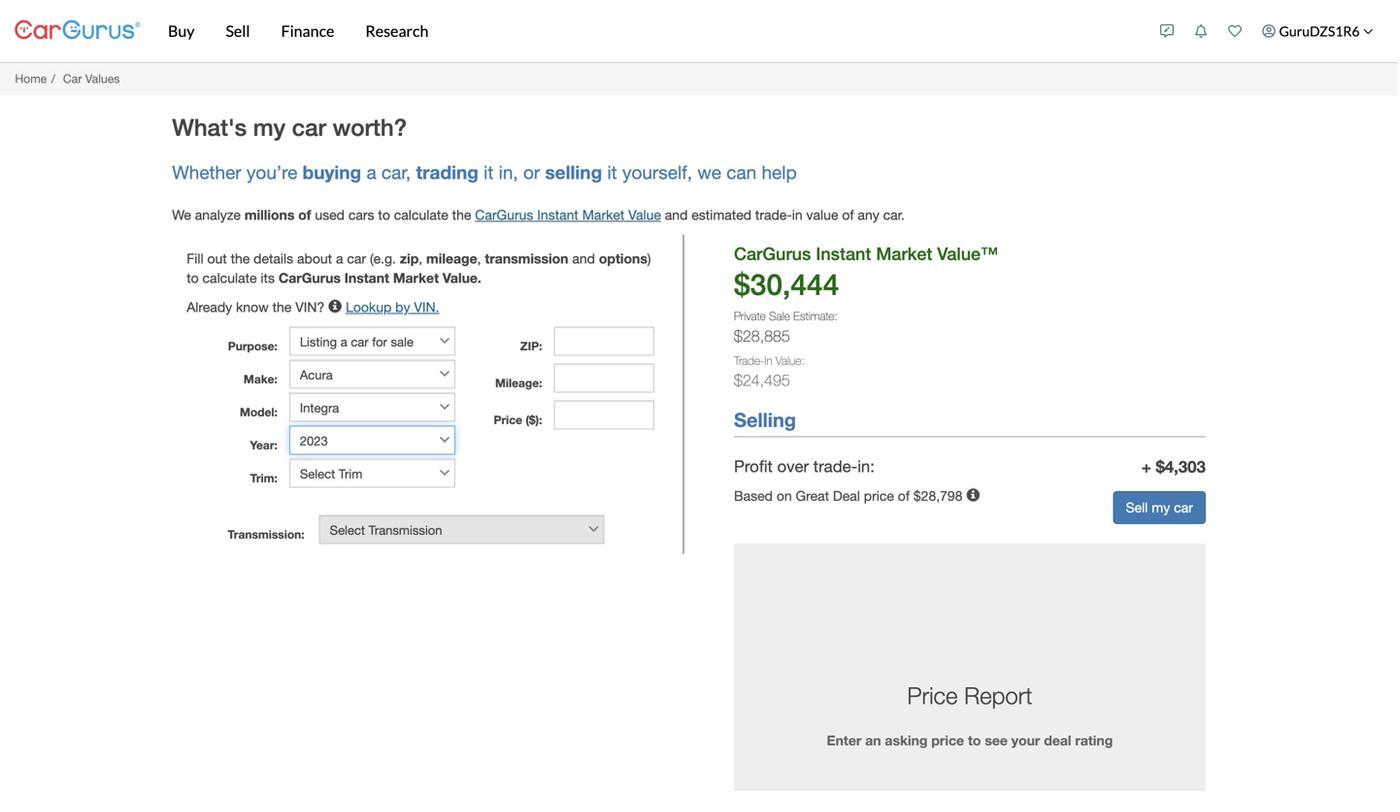 Task type: locate. For each thing, give the bounding box(es) containing it.
what's
[[172, 113, 247, 141]]

0 horizontal spatial price
[[864, 488, 894, 504]]

1 vertical spatial car
[[347, 250, 366, 266]]

2 , from the left
[[477, 250, 481, 266]]

or
[[523, 162, 540, 183]]

1 vertical spatial market
[[876, 243, 933, 264]]

price up asking
[[907, 682, 958, 709]]

calculate up fill out the details about a car (e.g. zip , mileage , transmission and options
[[394, 207, 448, 223]]

my
[[253, 113, 286, 141], [1152, 500, 1170, 516]]

sell for sell my car
[[1126, 500, 1148, 516]]

report
[[964, 682, 1033, 709]]

2 horizontal spatial the
[[452, 207, 471, 223]]

) to calculate its
[[187, 250, 651, 286]]

1 horizontal spatial instant
[[537, 207, 579, 223]]

ZIP: text field
[[554, 327, 655, 356]]

price right asking
[[932, 733, 964, 749]]

used
[[315, 207, 345, 223]]

1 horizontal spatial cargurus
[[475, 207, 534, 223]]

sell my car
[[1126, 500, 1193, 516]]

2 vertical spatial car
[[1174, 500, 1193, 516]]

1 horizontal spatial sell
[[1126, 500, 1148, 516]]

1 vertical spatial sell
[[1126, 500, 1148, 516]]

zip:
[[520, 339, 542, 353]]

1 horizontal spatial trade-
[[814, 457, 858, 476]]

1 horizontal spatial market
[[582, 207, 625, 223]]

rating
[[1075, 733, 1113, 749]]

0 horizontal spatial trade-
[[755, 207, 792, 223]]

price down in:
[[864, 488, 894, 504]]

the down the trading
[[452, 207, 471, 223]]

1 horizontal spatial calculate
[[394, 207, 448, 223]]

car down $4,303
[[1174, 500, 1193, 516]]

1 horizontal spatial to
[[378, 207, 390, 223]]

out
[[207, 250, 227, 266]]

1 vertical spatial info sign image
[[967, 489, 980, 502]]

0 vertical spatial a
[[367, 162, 376, 183]]

and for estimated
[[665, 207, 688, 223]]

by
[[395, 299, 410, 315]]

info sign image
[[328, 300, 342, 314], [967, 489, 980, 502]]

0 horizontal spatial it
[[484, 162, 494, 183]]

it
[[484, 162, 494, 183], [607, 162, 617, 183]]

of left "used"
[[298, 207, 311, 223]]

0 horizontal spatial of
[[298, 207, 311, 223]]

enter an asking price to see your deal rating
[[827, 733, 1113, 749]]

value
[[807, 207, 839, 223]]

info sign image for already know the vin?
[[328, 300, 342, 314]]

profit over trade-in:
[[734, 457, 875, 476]]

0 horizontal spatial car
[[292, 113, 326, 141]]

car inside 'sell my car' link
[[1174, 500, 1193, 516]]

value.
[[443, 270, 482, 286]]

over
[[777, 457, 809, 476]]

0 horizontal spatial price
[[494, 413, 522, 427]]

0 horizontal spatial sell
[[226, 21, 250, 40]]

open notifications image
[[1195, 24, 1208, 38]]

1 horizontal spatial ,
[[477, 250, 481, 266]]

of left $28,798
[[898, 488, 910, 504]]

my down + $4,303
[[1152, 500, 1170, 516]]

1 horizontal spatial and
[[665, 207, 688, 223]]

0 horizontal spatial calculate
[[203, 270, 257, 286]]

of left the any
[[842, 207, 854, 223]]

instant inside cargurus instant market value™ $30,444 private sale estimate: $28,885 trade-in value: $24,495
[[816, 243, 871, 264]]

analyze
[[195, 207, 241, 223]]

2 vertical spatial cargurus
[[279, 270, 341, 286]]

0 horizontal spatial info sign image
[[328, 300, 342, 314]]

year:
[[250, 438, 278, 452]]

2 vertical spatial the
[[273, 299, 292, 315]]

menu bar
[[141, 0, 1150, 62]]

1 vertical spatial calculate
[[203, 270, 257, 286]]

millions
[[245, 207, 295, 223]]

you're
[[247, 162, 298, 183]]

it right the selling at the top left of page
[[607, 162, 617, 183]]

2 vertical spatial instant
[[345, 270, 389, 286]]

and right value
[[665, 207, 688, 223]]

estimated
[[692, 207, 752, 223]]

whether
[[172, 162, 241, 183]]

market down fill out the details about a car (e.g. zip , mileage , transmission and options
[[393, 270, 439, 286]]

2 horizontal spatial of
[[898, 488, 910, 504]]

options
[[599, 250, 648, 266]]

1 vertical spatial price
[[907, 682, 958, 709]]

vin?
[[295, 299, 325, 315]]

transmission
[[485, 250, 569, 266]]

1 horizontal spatial price
[[932, 733, 964, 749]]

1 vertical spatial cargurus
[[734, 243, 811, 264]]

2 vertical spatial to
[[968, 733, 981, 749]]

trim:
[[250, 471, 278, 485]]

any
[[858, 207, 880, 223]]

1 vertical spatial the
[[231, 250, 250, 266]]

sell inside dropdown button
[[226, 21, 250, 40]]

1 it from the left
[[484, 162, 494, 183]]

cargurus instant market value™ $30,444 private sale estimate: $28,885 trade-in value: $24,495
[[734, 243, 998, 390]]

0 vertical spatial and
[[665, 207, 688, 223]]

of
[[298, 207, 311, 223], [842, 207, 854, 223], [898, 488, 910, 504]]

+ $4,303
[[1142, 457, 1206, 477]]

chevron down image
[[1364, 26, 1374, 36]]

0 vertical spatial calculate
[[394, 207, 448, 223]]

trade-
[[755, 207, 792, 223], [814, 457, 858, 476]]

buying
[[303, 161, 361, 183]]

1 horizontal spatial it
[[607, 162, 617, 183]]

the left vin?
[[273, 299, 292, 315]]

($):
[[526, 413, 542, 427]]

value:
[[776, 354, 805, 368]]

instant down the selling at the top left of page
[[537, 207, 579, 223]]

1 vertical spatial price
[[932, 733, 964, 749]]

cargurus logo homepage link link
[[15, 3, 141, 59]]

0 vertical spatial info sign image
[[328, 300, 342, 314]]

asking
[[885, 733, 928, 749]]

in
[[792, 207, 803, 223]]

to
[[378, 207, 390, 223], [187, 270, 199, 286], [968, 733, 981, 749]]

it left in, on the top of page
[[484, 162, 494, 183]]

0 vertical spatial price
[[494, 413, 522, 427]]

car.
[[883, 207, 905, 223]]

cars
[[348, 207, 374, 223]]

sell down +
[[1126, 500, 1148, 516]]

yourself,
[[622, 162, 693, 183]]

trade- down help
[[755, 207, 792, 223]]

1 vertical spatial my
[[1152, 500, 1170, 516]]

1 vertical spatial and
[[572, 250, 595, 266]]

sell right buy
[[226, 21, 250, 40]]

0 vertical spatial to
[[378, 207, 390, 223]]

1 horizontal spatial price
[[907, 682, 958, 709]]

car up buying
[[292, 113, 326, 141]]

my for sell
[[1152, 500, 1170, 516]]

car left "(e.g." on the top left of the page
[[347, 250, 366, 266]]

0 horizontal spatial cargurus
[[279, 270, 341, 286]]

2 vertical spatial market
[[393, 270, 439, 286]]

a left car,
[[367, 162, 376, 183]]

calculate
[[394, 207, 448, 223], [203, 270, 257, 286]]

based
[[734, 488, 773, 504]]

my up 'you're' on the top of the page
[[253, 113, 286, 141]]

, left mileage
[[419, 250, 423, 266]]

on
[[777, 488, 792, 504]]

home link
[[15, 72, 47, 86]]

2 horizontal spatial market
[[876, 243, 933, 264]]

fill
[[187, 250, 204, 266]]

0 vertical spatial my
[[253, 113, 286, 141]]

0 horizontal spatial market
[[393, 270, 439, 286]]

instant down "value"
[[816, 243, 871, 264]]

1 vertical spatial instant
[[816, 243, 871, 264]]

cargurus inside cargurus instant market value™ $30,444 private sale estimate: $28,885 trade-in value: $24,495
[[734, 243, 811, 264]]

instant for value™
[[816, 243, 871, 264]]

0 horizontal spatial and
[[572, 250, 595, 266]]

can
[[727, 162, 757, 183]]

details
[[254, 250, 293, 266]]

in
[[765, 354, 773, 368]]

selling
[[545, 161, 602, 183]]

its
[[261, 270, 275, 286]]

car for what's
[[292, 113, 326, 141]]

1 horizontal spatial a
[[367, 162, 376, 183]]

0 horizontal spatial the
[[231, 250, 250, 266]]

price for price report
[[907, 682, 958, 709]]

gurudzs1r6
[[1280, 23, 1360, 39]]

gurudzs1r6 menu
[[1150, 4, 1384, 58]]

0 vertical spatial instant
[[537, 207, 579, 223]]

a inside whether you're buying a car, trading it in, or selling it yourself, we can help
[[367, 162, 376, 183]]

1 vertical spatial to
[[187, 270, 199, 286]]

we
[[172, 207, 191, 223]]

cargurus up $30,444
[[734, 243, 811, 264]]

the for details
[[231, 250, 250, 266]]

a right about
[[336, 250, 343, 266]]

the right out
[[231, 250, 250, 266]]

0 vertical spatial sell
[[226, 21, 250, 40]]

1 horizontal spatial my
[[1152, 500, 1170, 516]]

info sign image right $28,798
[[967, 489, 980, 502]]

, up value. at the top of page
[[477, 250, 481, 266]]

trade- up deal
[[814, 457, 858, 476]]

Price ($): text field
[[554, 400, 655, 430]]

price
[[494, 413, 522, 427], [907, 682, 958, 709]]

1 horizontal spatial the
[[273, 299, 292, 315]]

0 horizontal spatial instant
[[345, 270, 389, 286]]

/
[[51, 72, 55, 86]]

1 horizontal spatial info sign image
[[967, 489, 980, 502]]

0 vertical spatial market
[[582, 207, 625, 223]]

price
[[864, 488, 894, 504], [932, 733, 964, 749]]

deal
[[1044, 733, 1072, 749]]

0 vertical spatial price
[[864, 488, 894, 504]]

1 , from the left
[[419, 250, 423, 266]]

car
[[292, 113, 326, 141], [347, 250, 366, 266], [1174, 500, 1193, 516]]

and
[[665, 207, 688, 223], [572, 250, 595, 266]]

market
[[582, 207, 625, 223], [876, 243, 933, 264], [393, 270, 439, 286]]

2 horizontal spatial car
[[1174, 500, 1193, 516]]

cargurus down about
[[279, 270, 341, 286]]

0 horizontal spatial my
[[253, 113, 286, 141]]

trading
[[416, 161, 479, 183]]

cargurus down in, on the top of page
[[475, 207, 534, 223]]

instant down "(e.g." on the top left of the page
[[345, 270, 389, 286]]

a
[[367, 162, 376, 183], [336, 250, 343, 266]]

user icon image
[[1263, 24, 1276, 38]]

0 vertical spatial car
[[292, 113, 326, 141]]

and left options
[[572, 250, 595, 266]]

2 horizontal spatial cargurus
[[734, 243, 811, 264]]

market left value
[[582, 207, 625, 223]]

calculate down out
[[203, 270, 257, 286]]

to down fill
[[187, 270, 199, 286]]

0 horizontal spatial a
[[336, 250, 343, 266]]

to right cars
[[378, 207, 390, 223]]

market inside cargurus instant market value™ $30,444 private sale estimate: $28,885 trade-in value: $24,495
[[876, 243, 933, 264]]

saved cars image
[[1229, 24, 1242, 38]]

0 horizontal spatial ,
[[419, 250, 423, 266]]

car
[[63, 72, 82, 86]]

0 horizontal spatial to
[[187, 270, 199, 286]]

vin.
[[414, 299, 440, 315]]

to left see on the bottom of the page
[[968, 733, 981, 749]]

0 vertical spatial trade-
[[755, 207, 792, 223]]

price left ($): at the bottom
[[494, 413, 522, 427]]

market down car.
[[876, 243, 933, 264]]

,
[[419, 250, 423, 266], [477, 250, 481, 266]]

2 horizontal spatial instant
[[816, 243, 871, 264]]

info sign image right vin?
[[328, 300, 342, 314]]

menu bar containing buy
[[141, 0, 1150, 62]]

market for value™
[[876, 243, 933, 264]]



Task type: vqa. For each thing, say whether or not it's contained in the screenshot.
the '+ $4,303'
yes



Task type: describe. For each thing, give the bounding box(es) containing it.
finance button
[[266, 0, 350, 62]]

worth?
[[333, 113, 407, 141]]

finance
[[281, 21, 334, 40]]

value
[[629, 207, 661, 223]]

see
[[985, 733, 1008, 749]]

instant for value.
[[345, 270, 389, 286]]

cargurus logo homepage link image
[[15, 3, 141, 59]]

1 vertical spatial trade-
[[814, 457, 858, 476]]

great
[[796, 488, 829, 504]]

sell button
[[210, 0, 266, 62]]

+
[[1142, 457, 1152, 477]]

$4,303
[[1156, 457, 1206, 477]]

mileage:
[[495, 376, 542, 390]]

car,
[[382, 162, 411, 183]]

profit
[[734, 457, 773, 476]]

cargurus instant market value link
[[475, 207, 661, 223]]

$28,798
[[914, 488, 963, 504]]

research button
[[350, 0, 444, 62]]

Mileage: text field
[[554, 364, 655, 393]]

price report
[[907, 682, 1033, 709]]

sell my car link
[[1114, 491, 1206, 524]]

to inside ) to calculate its
[[187, 270, 199, 286]]

home
[[15, 72, 47, 86]]

1 horizontal spatial of
[[842, 207, 854, 223]]

about
[[297, 250, 332, 266]]

already
[[187, 299, 232, 315]]

enter
[[827, 733, 862, 749]]

sale
[[769, 309, 790, 323]]

)
[[648, 250, 651, 266]]

0 vertical spatial cargurus
[[475, 207, 534, 223]]

transmission:
[[228, 528, 305, 541]]

cargurus instant market value.
[[279, 270, 482, 286]]

we analyze millions of used cars to calculate the cargurus instant market value and estimated trade-in value of any car.
[[172, 207, 905, 223]]

2 it from the left
[[607, 162, 617, 183]]

$30,444
[[734, 267, 839, 302]]

my for what's
[[253, 113, 286, 141]]

cargurus for value.
[[279, 270, 341, 286]]

we
[[698, 162, 722, 183]]

value™
[[938, 243, 998, 264]]

cargurus for value™
[[734, 243, 811, 264]]

help
[[762, 162, 797, 183]]

deal
[[833, 488, 860, 504]]

info sign image for based on great deal price of $28,798
[[967, 489, 980, 502]]

lookup by vin.
[[346, 299, 440, 315]]

already know the vin?
[[187, 299, 328, 315]]

selling
[[734, 409, 796, 432]]

and for options
[[572, 250, 595, 266]]

0 vertical spatial the
[[452, 207, 471, 223]]

price for price ($):
[[494, 413, 522, 427]]

car for sell
[[1174, 500, 1193, 516]]

(e.g.
[[370, 250, 396, 266]]

zip
[[400, 250, 419, 266]]

know
[[236, 299, 269, 315]]

values
[[85, 72, 120, 86]]

add a car review image
[[1161, 24, 1174, 38]]

purpose:
[[228, 339, 278, 353]]

1 horizontal spatial car
[[347, 250, 366, 266]]

1 vertical spatial a
[[336, 250, 343, 266]]

in:
[[858, 457, 875, 476]]

buy button
[[152, 0, 210, 62]]

make:
[[244, 372, 278, 386]]

what's my car worth?
[[172, 113, 407, 141]]

estimate:
[[794, 309, 838, 323]]

trade-
[[734, 354, 765, 368]]

home / car values
[[15, 72, 120, 86]]

$24,495
[[734, 371, 790, 390]]

2 horizontal spatial to
[[968, 733, 981, 749]]

buy
[[168, 21, 195, 40]]

in,
[[499, 162, 518, 183]]

mileage
[[426, 250, 477, 266]]

research
[[366, 21, 429, 40]]

market for value.
[[393, 270, 439, 286]]

model:
[[240, 405, 278, 419]]

based on great deal price of $28,798
[[734, 488, 967, 504]]

lookup by vin. link
[[346, 299, 440, 315]]

fill out the details about a car (e.g. zip , mileage , transmission and options
[[187, 250, 648, 266]]

gurudzs1r6 button
[[1252, 4, 1384, 58]]

the for vin?
[[273, 299, 292, 315]]

whether you're buying a car, trading it in, or selling it yourself, we can help
[[172, 161, 797, 183]]

lookup
[[346, 299, 392, 315]]

sell for sell
[[226, 21, 250, 40]]

private
[[734, 309, 766, 323]]

your
[[1012, 733, 1040, 749]]

$28,885
[[734, 327, 790, 345]]

calculate inside ) to calculate its
[[203, 270, 257, 286]]

an
[[866, 733, 881, 749]]



